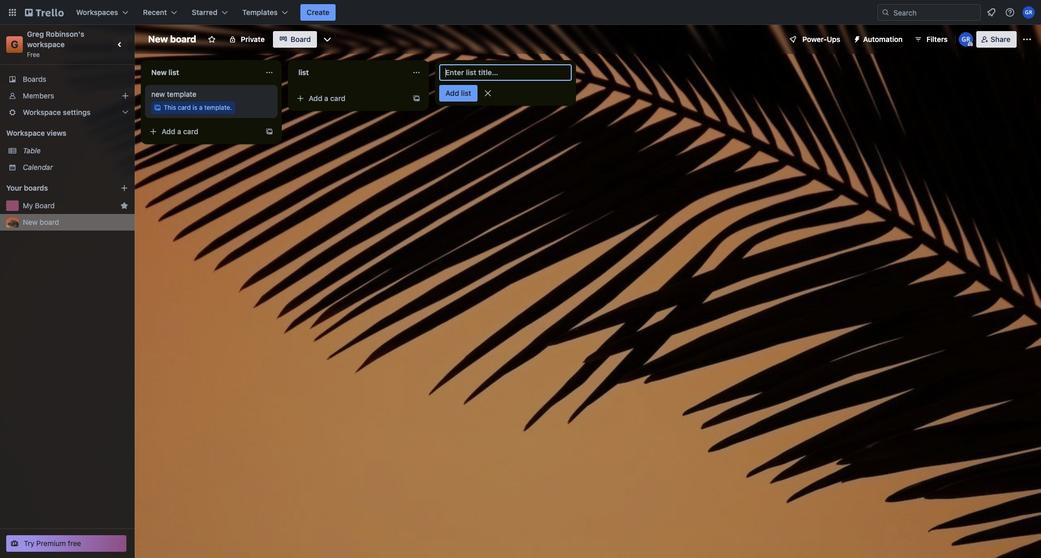 Task type: vqa. For each thing, say whether or not it's contained in the screenshot.
Create button
yes



Task type: locate. For each thing, give the bounding box(es) containing it.
1 horizontal spatial list
[[298, 68, 309, 77]]

a down this card is a template.
[[177, 127, 181, 136]]

members link
[[0, 88, 135, 104]]

card for new list
[[183, 127, 198, 136]]

board left customize views image
[[291, 35, 311, 44]]

card down list text box
[[330, 94, 346, 103]]

1 vertical spatial new board
[[23, 218, 59, 226]]

new down recent dropdown button
[[148, 34, 168, 45]]

g
[[11, 38, 18, 50]]

0 horizontal spatial add a card button
[[145, 123, 261, 140]]

list left cancel list editing icon
[[461, 89, 471, 97]]

calendar
[[23, 163, 53, 172]]

2 horizontal spatial list
[[461, 89, 471, 97]]

this card is a template.
[[164, 104, 232, 111]]

add a card for list
[[309, 94, 346, 103]]

board down my board
[[40, 218, 59, 226]]

new board down my board
[[23, 218, 59, 226]]

add left cancel list editing icon
[[446, 89, 459, 97]]

is
[[193, 104, 197, 111]]

boards
[[23, 75, 46, 83]]

workspace down members
[[23, 108, 61, 117]]

card down is
[[183, 127, 198, 136]]

new
[[151, 90, 165, 98]]

templates
[[242, 8, 278, 17]]

new for the new list text box
[[151, 68, 167, 77]]

table link
[[23, 146, 129, 156]]

new board
[[148, 34, 196, 45], [23, 218, 59, 226]]

2 horizontal spatial a
[[324, 94, 328, 103]]

0 vertical spatial a
[[324, 94, 328, 103]]

new
[[148, 34, 168, 45], [151, 68, 167, 77], [23, 218, 38, 226]]

Search field
[[890, 5, 981, 20]]

1 horizontal spatial new board
[[148, 34, 196, 45]]

workspace
[[23, 108, 61, 117], [6, 129, 45, 137]]

new template link
[[151, 89, 272, 99]]

1 vertical spatial workspace
[[6, 129, 45, 137]]

create from template… image
[[412, 94, 421, 103], [265, 127, 274, 136]]

2 vertical spatial new
[[23, 218, 38, 226]]

back to home image
[[25, 4, 64, 21]]

workspace for workspace views
[[6, 129, 45, 137]]

try premium free
[[24, 539, 81, 548]]

0 vertical spatial new
[[148, 34, 168, 45]]

primary element
[[0, 0, 1042, 25]]

workspace navigation collapse icon image
[[113, 37, 127, 52]]

0 horizontal spatial add
[[162, 127, 175, 136]]

add a card down this
[[162, 127, 198, 136]]

add down list text box
[[309, 94, 323, 103]]

list inside text box
[[298, 68, 309, 77]]

create from template… image for list
[[412, 94, 421, 103]]

workspace inside popup button
[[23, 108, 61, 117]]

try premium free button
[[6, 535, 126, 552]]

your boards with 2 items element
[[6, 182, 105, 194]]

1 horizontal spatial add a card
[[309, 94, 346, 103]]

1 vertical spatial create from template… image
[[265, 127, 274, 136]]

0 horizontal spatial add a card
[[162, 127, 198, 136]]

board
[[291, 35, 311, 44], [35, 201, 55, 210]]

2 vertical spatial card
[[183, 127, 198, 136]]

0 vertical spatial card
[[330, 94, 346, 103]]

board
[[170, 34, 196, 45], [40, 218, 59, 226]]

new inside board name text field
[[148, 34, 168, 45]]

filters
[[927, 35, 948, 44]]

board left star or unstar board icon
[[170, 34, 196, 45]]

new inside text box
[[151, 68, 167, 77]]

add a card
[[309, 94, 346, 103], [162, 127, 198, 136]]

list inside text box
[[169, 68, 179, 77]]

1 vertical spatial new
[[151, 68, 167, 77]]

0 vertical spatial add a card button
[[292, 90, 408, 107]]

add down this
[[162, 127, 175, 136]]

new down the my
[[23, 218, 38, 226]]

0 vertical spatial board
[[170, 34, 196, 45]]

a
[[324, 94, 328, 103], [199, 104, 203, 111], [177, 127, 181, 136]]

filters button
[[911, 31, 951, 48]]

greg
[[27, 30, 44, 38]]

add for new list
[[162, 127, 175, 136]]

1 horizontal spatial add
[[309, 94, 323, 103]]

1 horizontal spatial add a card button
[[292, 90, 408, 107]]

card
[[330, 94, 346, 103], [178, 104, 191, 111], [183, 127, 198, 136]]

0 vertical spatial create from template… image
[[412, 94, 421, 103]]

add a card button for new list
[[145, 123, 261, 140]]

workspace up table
[[6, 129, 45, 137]]

new up 'new'
[[151, 68, 167, 77]]

1 vertical spatial board
[[35, 201, 55, 210]]

0 horizontal spatial board
[[35, 201, 55, 210]]

add board image
[[120, 184, 129, 192]]

2 horizontal spatial add
[[446, 89, 459, 97]]

add for list
[[309, 94, 323, 103]]

add a card down list text box
[[309, 94, 346, 103]]

2 vertical spatial a
[[177, 127, 181, 136]]

board right the my
[[35, 201, 55, 210]]

0 horizontal spatial a
[[177, 127, 181, 136]]

1 horizontal spatial board
[[170, 34, 196, 45]]

a right is
[[199, 104, 203, 111]]

1 vertical spatial add a card
[[162, 127, 198, 136]]

template
[[167, 90, 196, 98]]

starred icon image
[[120, 202, 129, 210]]

1 horizontal spatial create from template… image
[[412, 94, 421, 103]]

1 horizontal spatial board
[[291, 35, 311, 44]]

1 vertical spatial a
[[199, 104, 203, 111]]

template.
[[204, 104, 232, 111]]

try
[[24, 539, 34, 548]]

list
[[169, 68, 179, 77], [298, 68, 309, 77], [461, 89, 471, 97]]

list up new template
[[169, 68, 179, 77]]

a down list text box
[[324, 94, 328, 103]]

add a card button down this card is a template.
[[145, 123, 261, 140]]

power-
[[803, 35, 827, 44]]

share
[[991, 35, 1011, 44]]

0 horizontal spatial list
[[169, 68, 179, 77]]

new list
[[151, 68, 179, 77]]

add a card for new list
[[162, 127, 198, 136]]

0 notifications image
[[986, 6, 998, 19]]

0 vertical spatial workspace
[[23, 108, 61, 117]]

starred button
[[186, 4, 234, 21]]

workspace
[[27, 40, 65, 49]]

0 vertical spatial add a card
[[309, 94, 346, 103]]

workspaces
[[76, 8, 118, 17]]

greg robinson's workspace link
[[27, 30, 86, 49]]

new board link
[[23, 217, 129, 227]]

1 vertical spatial board
[[40, 218, 59, 226]]

workspaces button
[[70, 4, 135, 21]]

board link
[[273, 31, 317, 48]]

new board down recent dropdown button
[[148, 34, 196, 45]]

list inside button
[[461, 89, 471, 97]]

card left is
[[178, 104, 191, 111]]

add a card button for list
[[292, 90, 408, 107]]

greg robinson (gregrobinson96) image
[[959, 32, 973, 47]]

0 horizontal spatial create from template… image
[[265, 127, 274, 136]]

add
[[446, 89, 459, 97], [309, 94, 323, 103], [162, 127, 175, 136]]

sm image
[[849, 31, 864, 46]]

list down board link
[[298, 68, 309, 77]]

1 vertical spatial add a card button
[[145, 123, 261, 140]]

add a card button down list text box
[[292, 90, 408, 107]]

private
[[241, 35, 265, 44]]

list text field
[[292, 64, 406, 81]]

g link
[[6, 36, 23, 53]]

new template
[[151, 90, 196, 98]]

0 vertical spatial new board
[[148, 34, 196, 45]]

New list text field
[[145, 64, 259, 81]]

add a card button
[[292, 90, 408, 107], [145, 123, 261, 140]]



Task type: describe. For each thing, give the bounding box(es) containing it.
views
[[47, 129, 66, 137]]

this
[[164, 104, 176, 111]]

greg robinson (gregrobinson96) image
[[1023, 6, 1035, 19]]

my
[[23, 201, 33, 210]]

ups
[[827, 35, 841, 44]]

list for add list
[[461, 89, 471, 97]]

workspace views
[[6, 129, 66, 137]]

a for list
[[324, 94, 328, 103]]

automation
[[864, 35, 903, 44]]

premium
[[36, 539, 66, 548]]

open information menu image
[[1005, 7, 1016, 18]]

share button
[[977, 31, 1017, 48]]

robinson's
[[46, 30, 84, 38]]

this member is an admin of this board. image
[[968, 42, 973, 47]]

starred
[[192, 8, 217, 17]]

a for new list
[[177, 127, 181, 136]]

members
[[23, 91, 54, 100]]

free
[[68, 539, 81, 548]]

0 vertical spatial board
[[291, 35, 311, 44]]

your
[[6, 183, 22, 192]]

power-ups button
[[782, 31, 847, 48]]

settings
[[63, 108, 91, 117]]

automation button
[[849, 31, 909, 48]]

Board name text field
[[143, 31, 201, 48]]

cancel list editing image
[[483, 88, 493, 98]]

customize views image
[[322, 34, 333, 45]]

create from template… image for new list
[[265, 127, 274, 136]]

recent button
[[137, 4, 184, 21]]

add inside add list button
[[446, 89, 459, 97]]

create
[[307, 8, 330, 17]]

1 horizontal spatial a
[[199, 104, 203, 111]]

Enter list title… text field
[[439, 64, 572, 81]]

my board link
[[23, 201, 116, 211]]

boards
[[24, 183, 48, 192]]

board inside text field
[[170, 34, 196, 45]]

greg robinson's workspace free
[[27, 30, 86, 59]]

show menu image
[[1022, 34, 1033, 45]]

private button
[[222, 31, 271, 48]]

workspace for workspace settings
[[23, 108, 61, 117]]

1 vertical spatial card
[[178, 104, 191, 111]]

templates button
[[236, 4, 294, 21]]

add list button
[[439, 85, 478, 102]]

card for list
[[330, 94, 346, 103]]

create button
[[301, 4, 336, 21]]

workspace settings button
[[0, 104, 135, 121]]

list for new list
[[169, 68, 179, 77]]

calendar link
[[23, 162, 129, 173]]

new board inside board name text field
[[148, 34, 196, 45]]

star or unstar board image
[[208, 35, 216, 44]]

my board
[[23, 201, 55, 210]]

your boards
[[6, 183, 48, 192]]

add list
[[446, 89, 471, 97]]

workspace settings
[[23, 108, 91, 117]]

search image
[[882, 8, 890, 17]]

boards link
[[0, 71, 135, 88]]

new for new board link
[[23, 218, 38, 226]]

0 horizontal spatial new board
[[23, 218, 59, 226]]

power-ups
[[803, 35, 841, 44]]

0 horizontal spatial board
[[40, 218, 59, 226]]

table
[[23, 146, 41, 155]]

free
[[27, 51, 40, 59]]

recent
[[143, 8, 167, 17]]



